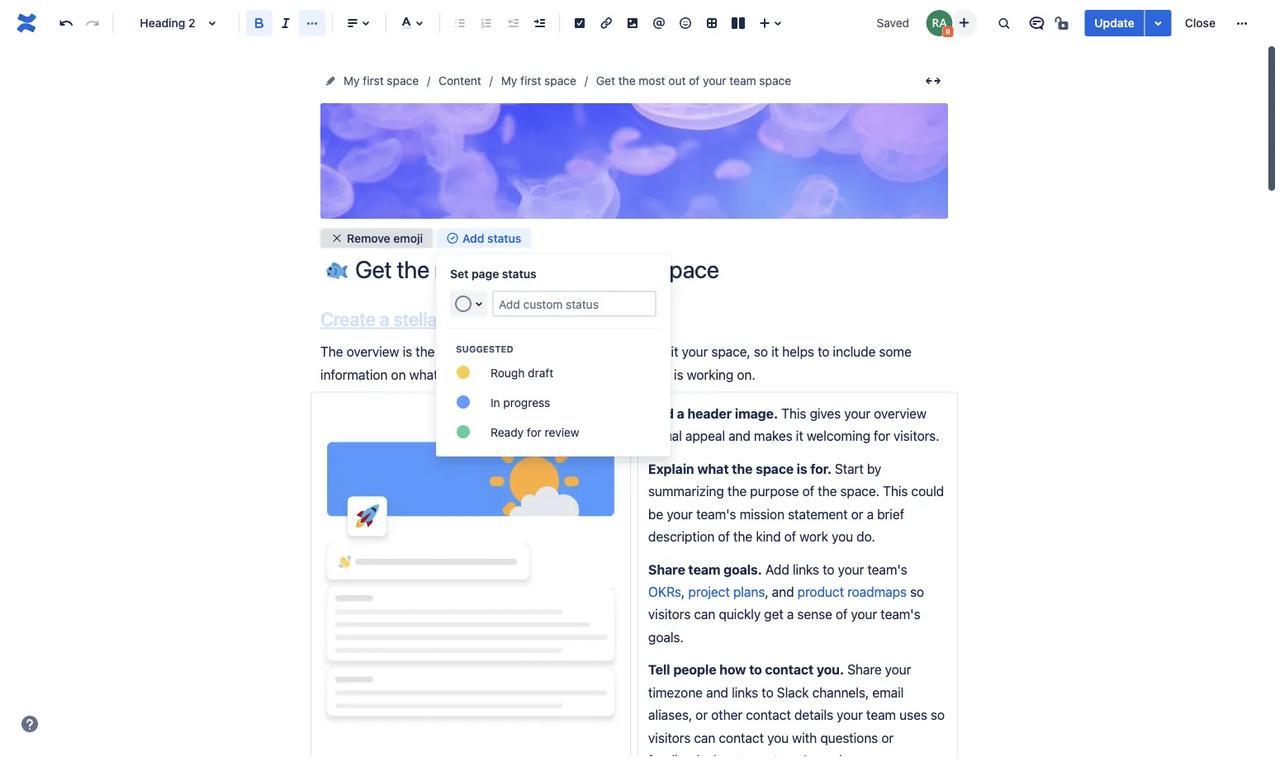 Task type: describe. For each thing, give the bounding box(es) containing it.
to inside share your timezone and links to slack channels, email aliases, or other contact details your team uses so visitors can contact you with questions or feedback about your team's work.
[[762, 685, 774, 701]]

heading
[[140, 16, 185, 30]]

tell
[[649, 662, 671, 678]]

layouts image
[[729, 13, 749, 33]]

okrs link
[[649, 584, 682, 600]]

work
[[800, 529, 829, 545]]

include
[[833, 344, 876, 360]]

goals. inside so visitors can quickly get a sense of your team's goals.
[[649, 630, 684, 645]]

close button
[[1176, 10, 1226, 36]]

so visitors can quickly get a sense of your team's goals.
[[649, 584, 928, 645]]

goals. inside share team goals. add links to your team's okrs , project plans , and product roadmaps
[[724, 562, 763, 577]]

share for email
[[848, 662, 882, 678]]

will
[[544, 344, 562, 360]]

makes
[[754, 429, 793, 444]]

appeal
[[686, 429, 725, 444]]

mission
[[740, 506, 785, 522]]

information
[[321, 367, 388, 382]]

suggested element containing suggested
[[456, 344, 671, 354]]

the up purpose
[[732, 461, 753, 477]]

feedback
[[649, 753, 704, 758]]

team's inside share team goals. add links to your team's okrs , project plans , and product roadmaps
[[868, 562, 908, 577]]

explain what the space is for.
[[649, 461, 835, 477]]

explain
[[649, 461, 695, 477]]

ready for review
[[491, 425, 580, 439]]

is left for.
[[797, 461, 808, 477]]

some
[[880, 344, 912, 360]]

team inside the overview is the first page visitors will see when they visit your space, so it helps to include some information on what the space is about and what your team is working on.
[[641, 367, 671, 382]]

start
[[835, 461, 864, 477]]

0 horizontal spatial or
[[696, 708, 708, 723]]

and inside this gives your overview visual appeal and makes it welcoming for visitors.
[[729, 429, 751, 444]]

space.
[[841, 484, 880, 499]]

update for update header image
[[580, 168, 617, 181]]

to right how
[[749, 662, 762, 678]]

people
[[674, 662, 717, 678]]

and inside share team goals. add links to your team's okrs , project plans , and product roadmaps
[[772, 584, 794, 600]]

first for second my first space link from left
[[521, 74, 542, 88]]

for.
[[811, 461, 832, 477]]

start by summarizing the purpose of the space. this could be your team's mission statement or a brief description of the kind of work you do.
[[649, 461, 948, 545]]

they
[[626, 344, 652, 360]]

first for first my first space link
[[363, 74, 384, 88]]

content link
[[439, 71, 481, 91]]

visitors inside share your timezone and links to slack channels, email aliases, or other contact details your team uses so visitors can contact you with questions or feedback about your team's work.
[[649, 730, 691, 746]]

stellar
[[394, 308, 444, 330]]

overview for this gives your overview visual appeal and makes it welcoming for visitors.
[[874, 406, 927, 422]]

numbered list ⌘⇧7 image
[[477, 13, 497, 33]]

kind
[[756, 529, 781, 545]]

of inside so visitors can quickly get a sense of your team's goals.
[[836, 607, 848, 623]]

add status button
[[436, 228, 531, 248]]

:fish: image
[[326, 258, 348, 279]]

is up on
[[403, 344, 412, 360]]

add status
[[463, 231, 522, 245]]

most
[[639, 74, 666, 88]]

0 vertical spatial contact
[[765, 662, 814, 678]]

remove emoji
[[347, 231, 423, 245]]

okrs
[[649, 584, 682, 600]]

about for feedback
[[707, 753, 741, 758]]

remove
[[347, 231, 391, 245]]

gives
[[810, 406, 841, 422]]

how
[[720, 662, 746, 678]]

saved
[[877, 16, 910, 30]]

of up statement
[[803, 484, 815, 499]]

visitors inside the overview is the first page visitors will see when they visit your space, so it helps to include some information on what the space is about and what your team is working on.
[[498, 344, 540, 360]]

your inside this gives your overview visual appeal and makes it welcoming for visitors.
[[845, 406, 871, 422]]

progress
[[504, 396, 551, 409]]

so inside share your timezone and links to slack channels, email aliases, or other contact details your team uses so visitors can contact you with questions or feedback about your team's work.
[[931, 708, 945, 723]]

comment icon image
[[1027, 13, 1047, 33]]

Add custom status field
[[494, 292, 655, 316]]

description
[[649, 529, 715, 545]]

about for is
[[516, 367, 550, 382]]

suggested
[[456, 344, 514, 354]]

create
[[321, 308, 376, 330]]

in progress
[[491, 396, 551, 409]]

by
[[867, 461, 882, 477]]

sense
[[798, 607, 833, 623]]

your inside so visitors can quickly get a sense of your team's goals.
[[851, 607, 878, 623]]

product roadmaps link
[[798, 584, 907, 600]]

emoji image
[[676, 13, 696, 33]]

draft
[[528, 366, 554, 379]]

is up in progress
[[503, 367, 513, 382]]

a inside start by summarizing the purpose of the space. this could be your team's mission statement or a brief description of the kind of work you do.
[[867, 506, 874, 522]]

ready for review button
[[436, 417, 671, 447]]

the
[[321, 344, 343, 360]]

and inside the overview is the first page visitors will see when they visit your space, so it helps to include some information on what the space is about and what your team is working on.
[[554, 367, 576, 382]]

1 , from the left
[[682, 584, 685, 600]]

1 vertical spatial status
[[502, 267, 537, 281]]

statement
[[788, 506, 848, 522]]

rough draft
[[491, 366, 554, 379]]

slack
[[777, 685, 809, 701]]

0 vertical spatial page
[[472, 267, 499, 281]]

for inside this gives your overview visual appeal and makes it welcoming for visitors.
[[874, 429, 891, 444]]

update for update
[[1095, 16, 1135, 30]]

uses
[[900, 708, 928, 723]]

2 vertical spatial contact
[[719, 730, 764, 746]]

or inside start by summarizing the purpose of the space. this could be your team's mission statement or a brief description of the kind of work you do.
[[852, 506, 864, 522]]

in
[[491, 396, 500, 409]]

on.
[[737, 367, 756, 382]]

Main content area, start typing to enter text. text field
[[311, 308, 958, 758]]

out
[[669, 74, 686, 88]]

visitors.
[[894, 429, 940, 444]]

email
[[873, 685, 904, 701]]

product
[[798, 584, 845, 600]]

the down the create a stellar overview
[[416, 344, 435, 360]]

1 vertical spatial contact
[[746, 708, 791, 723]]

get the most out of your team space
[[596, 74, 792, 88]]

review
[[545, 425, 580, 439]]

this inside this gives your overview visual appeal and makes it welcoming for visitors.
[[782, 406, 807, 422]]

set page status
[[450, 267, 537, 281]]

get
[[764, 607, 784, 623]]

a up visual
[[677, 406, 685, 422]]

make page full-width image
[[924, 71, 944, 91]]

rough
[[491, 366, 525, 379]]

the down explain what the space is for.
[[728, 484, 747, 499]]

overview for create a stellar overview
[[448, 308, 522, 330]]

other
[[712, 708, 743, 723]]

see
[[566, 344, 587, 360]]

channels,
[[813, 685, 869, 701]]

add for add a header image.
[[649, 406, 674, 422]]

heading 2 button
[[120, 5, 232, 41]]

can inside so visitors can quickly get a sense of your team's goals.
[[694, 607, 716, 623]]

project plans link
[[689, 584, 765, 600]]

space,
[[712, 344, 751, 360]]

details
[[795, 708, 834, 723]]

you.
[[817, 662, 844, 678]]

aliases,
[[649, 708, 693, 723]]



Task type: locate. For each thing, give the bounding box(es) containing it.
update
[[1095, 16, 1135, 30], [580, 168, 617, 181]]

2 horizontal spatial overview
[[874, 406, 927, 422]]

visitors down okrs
[[649, 607, 691, 623]]

be
[[649, 506, 664, 522]]

remove emoji image
[[330, 232, 344, 245]]

a
[[380, 308, 390, 330], [677, 406, 685, 422], [867, 506, 874, 522], [787, 607, 794, 623]]

1 vertical spatial or
[[696, 708, 708, 723]]

this up makes on the bottom right of the page
[[782, 406, 807, 422]]

0 vertical spatial about
[[516, 367, 550, 382]]

my right move this page icon
[[344, 74, 360, 88]]

this gives your overview visual appeal and makes it welcoming for visitors.
[[649, 406, 940, 444]]

0 horizontal spatial what
[[410, 367, 438, 382]]

emoji
[[394, 231, 423, 245]]

0 vertical spatial suggested element
[[456, 344, 671, 354]]

and
[[554, 367, 576, 382], [729, 429, 751, 444], [772, 584, 794, 600], [707, 685, 729, 701]]

is down visit
[[674, 367, 684, 382]]

you left do.
[[832, 529, 854, 545]]

0 vertical spatial it
[[772, 344, 779, 360]]

2 horizontal spatial or
[[882, 730, 894, 746]]

the overview is the first page visitors will see when they visit your space, so it helps to include some information on what the space is about and what your team is working on.
[[321, 344, 915, 382]]

:fish: image
[[326, 258, 348, 279]]

contact up slack
[[765, 662, 814, 678]]

add a header image.
[[649, 406, 778, 422]]

can down other
[[694, 730, 716, 746]]

1 can from the top
[[694, 607, 716, 623]]

0 vertical spatial header
[[620, 168, 656, 181]]

add
[[463, 231, 485, 245], [649, 406, 674, 422], [766, 562, 790, 577]]

brief
[[878, 506, 905, 522]]

overview inside the overview is the first page visitors will see when they visit your space, so it helps to include some information on what the space is about and what your team is working on.
[[347, 344, 399, 360]]

1 vertical spatial update
[[580, 168, 617, 181]]

links up product
[[793, 562, 820, 577]]

links down tell people how to contact you.
[[732, 685, 759, 701]]

can inside share your timezone and links to slack channels, email aliases, or other contact details your team uses so visitors can contact you with questions or feedback about your team's work.
[[694, 730, 716, 746]]

so right uses
[[931, 708, 945, 723]]

header inside main content area, start typing to enter text. text box
[[688, 406, 732, 422]]

1 vertical spatial you
[[768, 730, 789, 746]]

heading 2
[[140, 16, 196, 30]]

1 horizontal spatial first
[[438, 344, 461, 360]]

first down the create a stellar overview
[[438, 344, 461, 360]]

my right content
[[501, 74, 517, 88]]

find and replace image
[[994, 13, 1014, 33]]

add down kind
[[766, 562, 790, 577]]

about down other
[[707, 753, 741, 758]]

1 horizontal spatial my first space
[[501, 74, 577, 88]]

action item image
[[570, 13, 590, 33]]

status down add status
[[502, 267, 537, 281]]

it
[[772, 344, 779, 360], [796, 429, 804, 444]]

2 can from the top
[[694, 730, 716, 746]]

team's down summarizing
[[697, 506, 737, 522]]

links for and
[[732, 685, 759, 701]]

overview
[[448, 308, 522, 330], [347, 344, 399, 360], [874, 406, 927, 422]]

confluence image
[[13, 10, 40, 36], [13, 10, 40, 36]]

1 vertical spatial goals.
[[649, 630, 684, 645]]

for right ready
[[527, 425, 542, 439]]

1 vertical spatial suggested element
[[436, 358, 671, 447]]

2
[[189, 16, 196, 30]]

2 vertical spatial so
[[931, 708, 945, 723]]

timezone
[[649, 685, 703, 701]]

share inside share your timezone and links to slack channels, email aliases, or other contact details your team uses so visitors can contact you with questions or feedback about your team's work.
[[848, 662, 882, 678]]

add inside share team goals. add links to your team's okrs , project plans , and product roadmaps
[[766, 562, 790, 577]]

0 vertical spatial links
[[793, 562, 820, 577]]

team's down with
[[774, 753, 814, 758]]

create a stellar overview
[[321, 308, 522, 330]]

mention image
[[649, 13, 669, 33]]

update left image
[[580, 168, 617, 181]]

page up rough
[[465, 344, 494, 360]]

0 vertical spatial you
[[832, 529, 854, 545]]

status up set page status
[[488, 231, 522, 245]]

0 vertical spatial so
[[754, 344, 768, 360]]

team's down roadmaps
[[881, 607, 921, 623]]

0 horizontal spatial about
[[516, 367, 550, 382]]

first right move this page icon
[[363, 74, 384, 88]]

,
[[682, 584, 685, 600], [765, 584, 769, 600]]

what down appeal
[[698, 461, 729, 477]]

0 horizontal spatial first
[[363, 74, 384, 88]]

1 horizontal spatial or
[[852, 506, 864, 522]]

about inside the overview is the first page visitors will see when they visit your space, so it helps to include some information on what the space is about and what your team is working on.
[[516, 367, 550, 382]]

goals. up plans
[[724, 562, 763, 577]]

update button
[[1085, 10, 1145, 36]]

goals. up tell
[[649, 630, 684, 645]]

remove emoji button
[[321, 228, 433, 248]]

1 vertical spatial visitors
[[649, 607, 691, 623]]

align left image
[[343, 13, 363, 33]]

or left other
[[696, 708, 708, 723]]

0 horizontal spatial links
[[732, 685, 759, 701]]

rough draft button
[[436, 358, 671, 388]]

close
[[1185, 16, 1216, 30]]

1 vertical spatial so
[[911, 584, 925, 600]]

so
[[754, 344, 768, 360], [911, 584, 925, 600], [931, 708, 945, 723]]

my first space link down indent tab image
[[501, 71, 577, 91]]

visitors inside so visitors can quickly get a sense of your team's goals.
[[649, 607, 691, 623]]

work.
[[818, 753, 850, 758]]

could
[[912, 484, 945, 499]]

1 horizontal spatial add
[[649, 406, 674, 422]]

and down "image."
[[729, 429, 751, 444]]

my first space link right move this page icon
[[344, 71, 419, 91]]

the inside get the most out of your team space link
[[619, 74, 636, 88]]

of right kind
[[785, 529, 797, 545]]

0 vertical spatial status
[[488, 231, 522, 245]]

1 my first space from the left
[[344, 74, 419, 88]]

2 , from the left
[[765, 584, 769, 600]]

1 horizontal spatial header
[[688, 406, 732, 422]]

it inside the overview is the first page visitors will see when they visit your space, so it helps to include some information on what the space is about and what your team is working on.
[[772, 344, 779, 360]]

for inside button
[[527, 425, 542, 439]]

2 vertical spatial add
[[766, 562, 790, 577]]

welcoming
[[807, 429, 871, 444]]

undo ⌘z image
[[56, 13, 76, 33]]

overview up the visitors.
[[874, 406, 927, 422]]

so up on.
[[754, 344, 768, 360]]

add up set
[[463, 231, 485, 245]]

so inside the overview is the first page visitors will see when they visit your space, so it helps to include some information on what the space is about and what your team is working on.
[[754, 344, 768, 360]]

what right on
[[410, 367, 438, 382]]

visual
[[649, 429, 682, 444]]

0 horizontal spatial it
[[772, 344, 779, 360]]

so inside so visitors can quickly get a sense of your team's goals.
[[911, 584, 925, 600]]

add for add status
[[463, 231, 485, 245]]

in progress button
[[436, 388, 671, 417]]

redo ⌘⇧z image
[[83, 13, 102, 33]]

2 my from the left
[[501, 74, 517, 88]]

team inside share team goals. add links to your team's okrs , project plans , and product roadmaps
[[689, 562, 721, 577]]

0 horizontal spatial you
[[768, 730, 789, 746]]

overview up information
[[347, 344, 399, 360]]

you inside start by summarizing the purpose of the space. this could be your team's mission statement or a brief description of the kind of work you do.
[[832, 529, 854, 545]]

project
[[689, 584, 730, 600]]

is
[[403, 344, 412, 360], [503, 367, 513, 382], [674, 367, 684, 382], [797, 461, 808, 477]]

more formatting image
[[302, 13, 322, 33]]

1 horizontal spatial share
[[848, 662, 882, 678]]

or down space.
[[852, 506, 864, 522]]

indent tab image
[[530, 13, 549, 33]]

header up appeal
[[688, 406, 732, 422]]

to up product
[[823, 562, 835, 577]]

the down for.
[[818, 484, 837, 499]]

when
[[590, 344, 622, 360]]

my
[[344, 74, 360, 88], [501, 74, 517, 88]]

1 vertical spatial share
[[848, 662, 882, 678]]

about up the progress
[[516, 367, 550, 382]]

0 vertical spatial this
[[782, 406, 807, 422]]

it inside this gives your overview visual appeal and makes it welcoming for visitors.
[[796, 429, 804, 444]]

and up get
[[772, 584, 794, 600]]

what
[[410, 367, 438, 382], [579, 367, 608, 382], [698, 461, 729, 477]]

quickly
[[719, 607, 761, 623]]

contact down other
[[719, 730, 764, 746]]

1 horizontal spatial for
[[874, 429, 891, 444]]

the down suggested
[[442, 367, 461, 382]]

update inside dropdown button
[[580, 168, 617, 181]]

2 vertical spatial overview
[[874, 406, 927, 422]]

0 vertical spatial can
[[694, 607, 716, 623]]

visitors up feedback
[[649, 730, 691, 746]]

0 horizontal spatial add
[[463, 231, 485, 245]]

a right get
[[787, 607, 794, 623]]

1 horizontal spatial this
[[883, 484, 908, 499]]

your inside start by summarizing the purpose of the space. this could be your team's mission statement or a brief description of the kind of work you do.
[[667, 506, 693, 522]]

italic ⌘i image
[[276, 13, 296, 33]]

visitors up rough draft
[[498, 344, 540, 360]]

visitors
[[498, 344, 540, 360], [649, 607, 691, 623], [649, 730, 691, 746]]

status
[[488, 231, 522, 245], [502, 267, 537, 281]]

0 vertical spatial goals.
[[724, 562, 763, 577]]

status inside dropdown button
[[488, 231, 522, 245]]

overview inside this gives your overview visual appeal and makes it welcoming for visitors.
[[874, 406, 927, 422]]

links
[[793, 562, 820, 577], [732, 685, 759, 701]]

1 horizontal spatial so
[[911, 584, 925, 600]]

0 horizontal spatial for
[[527, 425, 542, 439]]

team down visit
[[641, 367, 671, 382]]

the right get at the top left
[[619, 74, 636, 88]]

page right set
[[472, 267, 499, 281]]

and down see
[[554, 367, 576, 382]]

what down when
[[579, 367, 608, 382]]

links for add
[[793, 562, 820, 577]]

visit
[[655, 344, 679, 360]]

to inside share team goals. add links to your team's okrs , project plans , and product roadmaps
[[823, 562, 835, 577]]

to left slack
[[762, 685, 774, 701]]

outdent ⇧tab image
[[503, 13, 523, 33]]

2 my first space link from the left
[[501, 71, 577, 91]]

0 horizontal spatial this
[[782, 406, 807, 422]]

2 my first space from the left
[[501, 74, 577, 88]]

on
[[391, 367, 406, 382]]

1 my from the left
[[344, 74, 360, 88]]

1 my first space link from the left
[[344, 71, 419, 91]]

get
[[596, 74, 616, 88]]

ruby anderson image
[[926, 10, 953, 36]]

1 vertical spatial header
[[688, 406, 732, 422]]

move this page image
[[324, 74, 337, 88]]

for up by
[[874, 429, 891, 444]]

1 vertical spatial links
[[732, 685, 759, 701]]

2 vertical spatial or
[[882, 730, 894, 746]]

2 vertical spatial visitors
[[649, 730, 691, 746]]

0 horizontal spatial update
[[580, 168, 617, 181]]

content
[[439, 74, 481, 88]]

update left "adjust update settings" 'icon'
[[1095, 16, 1135, 30]]

team down layouts image
[[730, 74, 757, 88]]

summarizing
[[649, 484, 724, 499]]

0 horizontal spatial share
[[649, 562, 686, 577]]

0 vertical spatial add
[[463, 231, 485, 245]]

share inside share team goals. add links to your team's okrs , project plans , and product roadmaps
[[649, 562, 686, 577]]

image
[[659, 168, 690, 181]]

to right helps
[[818, 344, 830, 360]]

team's inside share your timezone and links to slack channels, email aliases, or other contact details your team uses so visitors can contact you with questions or feedback about your team's work.
[[774, 753, 814, 758]]

team's inside so visitors can quickly get a sense of your team's goals.
[[881, 607, 921, 623]]

0 horizontal spatial my
[[344, 74, 360, 88]]

of right 'out'
[[689, 74, 700, 88]]

and up other
[[707, 685, 729, 701]]

1 vertical spatial it
[[796, 429, 804, 444]]

my first space
[[344, 74, 419, 88], [501, 74, 577, 88]]

update header image
[[580, 168, 690, 181]]

do.
[[857, 529, 876, 545]]

first down indent tab image
[[521, 74, 542, 88]]

0 vertical spatial overview
[[448, 308, 522, 330]]

bullet list ⌘⇧8 image
[[450, 13, 470, 33]]

space inside the overview is the first page visitors will see when they visit your space, so it helps to include some information on what the space is about and what your team is working on.
[[464, 367, 500, 382]]

1 horizontal spatial about
[[707, 753, 741, 758]]

no restrictions image
[[1054, 13, 1074, 33]]

or
[[852, 506, 864, 522], [696, 708, 708, 723], [882, 730, 894, 746]]

1 horizontal spatial what
[[579, 367, 608, 382]]

it right makes on the bottom right of the page
[[796, 429, 804, 444]]

header left image
[[620, 168, 656, 181]]

helps
[[783, 344, 815, 360]]

0 horizontal spatial my first space link
[[344, 71, 419, 91]]

of down the product roadmaps link
[[836, 607, 848, 623]]

share your timezone and links to slack channels, email aliases, or other contact details your team uses so visitors can contact you with questions or feedback about your team's work.
[[649, 662, 949, 758]]

1 vertical spatial overview
[[347, 344, 399, 360]]

add up visual
[[649, 406, 674, 422]]

ready
[[491, 425, 524, 439]]

bold ⌘b image
[[250, 13, 269, 33]]

this up brief
[[883, 484, 908, 499]]

1 horizontal spatial ,
[[765, 584, 769, 600]]

team inside share your timezone and links to slack channels, email aliases, or other contact details your team uses so visitors can contact you with questions or feedback about your team's work.
[[867, 708, 896, 723]]

contact down slack
[[746, 708, 791, 723]]

my first space down indent tab image
[[501, 74, 577, 88]]

tell people how to contact you.
[[649, 662, 844, 678]]

1 horizontal spatial links
[[793, 562, 820, 577]]

to inside the overview is the first page visitors will see when they visit your space, so it helps to include some information on what the space is about and what your team is working on.
[[818, 344, 830, 360]]

update header image button
[[575, 140, 695, 182]]

1 horizontal spatial my first space link
[[501, 71, 577, 91]]

, left the project
[[682, 584, 685, 600]]

of
[[689, 74, 700, 88], [803, 484, 815, 499], [718, 529, 730, 545], [785, 529, 797, 545], [836, 607, 848, 623]]

0 horizontal spatial header
[[620, 168, 656, 181]]

the left kind
[[734, 529, 753, 545]]

more image
[[1233, 13, 1253, 33]]

add image, video, or file image
[[623, 13, 643, 33]]

can down the project
[[694, 607, 716, 623]]

0 vertical spatial visitors
[[498, 344, 540, 360]]

you left with
[[768, 730, 789, 746]]

my first space right move this page icon
[[344, 74, 419, 88]]

so right roadmaps
[[911, 584, 925, 600]]

0 horizontal spatial ,
[[682, 584, 685, 600]]

links inside share team goals. add links to your team's okrs , project plans , and product roadmaps
[[793, 562, 820, 577]]

0 vertical spatial share
[[649, 562, 686, 577]]

0 horizontal spatial goals.
[[649, 630, 684, 645]]

update inside button
[[1095, 16, 1135, 30]]

1 horizontal spatial overview
[[448, 308, 522, 330]]

1 vertical spatial can
[[694, 730, 716, 746]]

0 vertical spatial or
[[852, 506, 864, 522]]

overview up suggested
[[448, 308, 522, 330]]

1 horizontal spatial you
[[832, 529, 854, 545]]

of right description
[[718, 529, 730, 545]]

share for okrs
[[649, 562, 686, 577]]

links inside share your timezone and links to slack channels, email aliases, or other contact details your team uses so visitors can contact you with questions or feedback about your team's work.
[[732, 685, 759, 701]]

purpose
[[750, 484, 799, 499]]

add inside dropdown button
[[463, 231, 485, 245]]

about
[[516, 367, 550, 382], [707, 753, 741, 758]]

first inside the overview is the first page visitors will see when they visit your space, so it helps to include some information on what the space is about and what your team is working on.
[[438, 344, 461, 360]]

and inside share your timezone and links to slack channels, email aliases, or other contact details your team uses so visitors can contact you with questions or feedback about your team's work.
[[707, 685, 729, 701]]

image.
[[735, 406, 778, 422]]

page inside the overview is the first page visitors will see when they visit your space, so it helps to include some information on what the space is about and what your team is working on.
[[465, 344, 494, 360]]

a inside so visitors can quickly get a sense of your team's goals.
[[787, 607, 794, 623]]

share up okrs
[[649, 562, 686, 577]]

2 horizontal spatial so
[[931, 708, 945, 723]]

or right questions
[[882, 730, 894, 746]]

2 horizontal spatial add
[[766, 562, 790, 577]]

questions
[[821, 730, 878, 746]]

get the most out of your team space link
[[596, 71, 792, 91]]

adjust update settings image
[[1149, 13, 1169, 33]]

your inside share team goals. add links to your team's okrs , project plans , and product roadmaps
[[838, 562, 864, 577]]

a left stellar in the left top of the page
[[380, 308, 390, 330]]

share up "email"
[[848, 662, 882, 678]]

header inside dropdown button
[[620, 168, 656, 181]]

2 horizontal spatial what
[[698, 461, 729, 477]]

roadmaps
[[848, 584, 907, 600]]

a left brief
[[867, 506, 874, 522]]

link image
[[597, 13, 616, 33]]

team's up roadmaps
[[868, 562, 908, 577]]

team up the project
[[689, 562, 721, 577]]

1 horizontal spatial it
[[796, 429, 804, 444]]

the
[[619, 74, 636, 88], [416, 344, 435, 360], [442, 367, 461, 382], [732, 461, 753, 477], [728, 484, 747, 499], [818, 484, 837, 499], [734, 529, 753, 545]]

invite to edit image
[[955, 13, 974, 33]]

working
[[687, 367, 734, 382]]

team's inside start by summarizing the purpose of the space. this could be your team's mission statement or a brief description of the kind of work you do.
[[697, 506, 737, 522]]

table image
[[702, 13, 722, 33]]

1 vertical spatial add
[[649, 406, 674, 422]]

you inside share your timezone and links to slack channels, email aliases, or other contact details your team uses so visitors can contact you with questions or feedback about your team's work.
[[768, 730, 789, 746]]

, up get
[[765, 584, 769, 600]]

1 horizontal spatial update
[[1095, 16, 1135, 30]]

0 horizontal spatial overview
[[347, 344, 399, 360]]

help image
[[20, 715, 40, 735]]

share team goals. add links to your team's okrs , project plans , and product roadmaps
[[649, 562, 911, 600]]

1 vertical spatial page
[[465, 344, 494, 360]]

suggested element
[[456, 344, 671, 354], [436, 358, 671, 447]]

Give this page a title text field
[[355, 256, 949, 283]]

about inside share your timezone and links to slack channels, email aliases, or other contact details your team uses so visitors can contact you with questions or feedback about your team's work.
[[707, 753, 741, 758]]

1 horizontal spatial goals.
[[724, 562, 763, 577]]

0 horizontal spatial so
[[754, 344, 768, 360]]

0 vertical spatial update
[[1095, 16, 1135, 30]]

0 horizontal spatial my first space
[[344, 74, 419, 88]]

page
[[472, 267, 499, 281], [465, 344, 494, 360]]

suggested element containing rough draft
[[436, 358, 671, 447]]

share
[[649, 562, 686, 577], [848, 662, 882, 678]]

1 vertical spatial this
[[883, 484, 908, 499]]

2 horizontal spatial first
[[521, 74, 542, 88]]

your
[[703, 74, 727, 88], [682, 344, 708, 360], [611, 367, 638, 382], [845, 406, 871, 422], [667, 506, 693, 522], [838, 562, 864, 577], [851, 607, 878, 623], [886, 662, 912, 678], [837, 708, 863, 723], [745, 753, 771, 758]]

1 vertical spatial about
[[707, 753, 741, 758]]

it left helps
[[772, 344, 779, 360]]

with
[[793, 730, 817, 746]]

team down "email"
[[867, 708, 896, 723]]

this inside start by summarizing the purpose of the space. this could be your team's mission statement or a brief description of the kind of work you do.
[[883, 484, 908, 499]]

1 horizontal spatial my
[[501, 74, 517, 88]]



Task type: vqa. For each thing, say whether or not it's contained in the screenshot.
the left Project Plan
no



